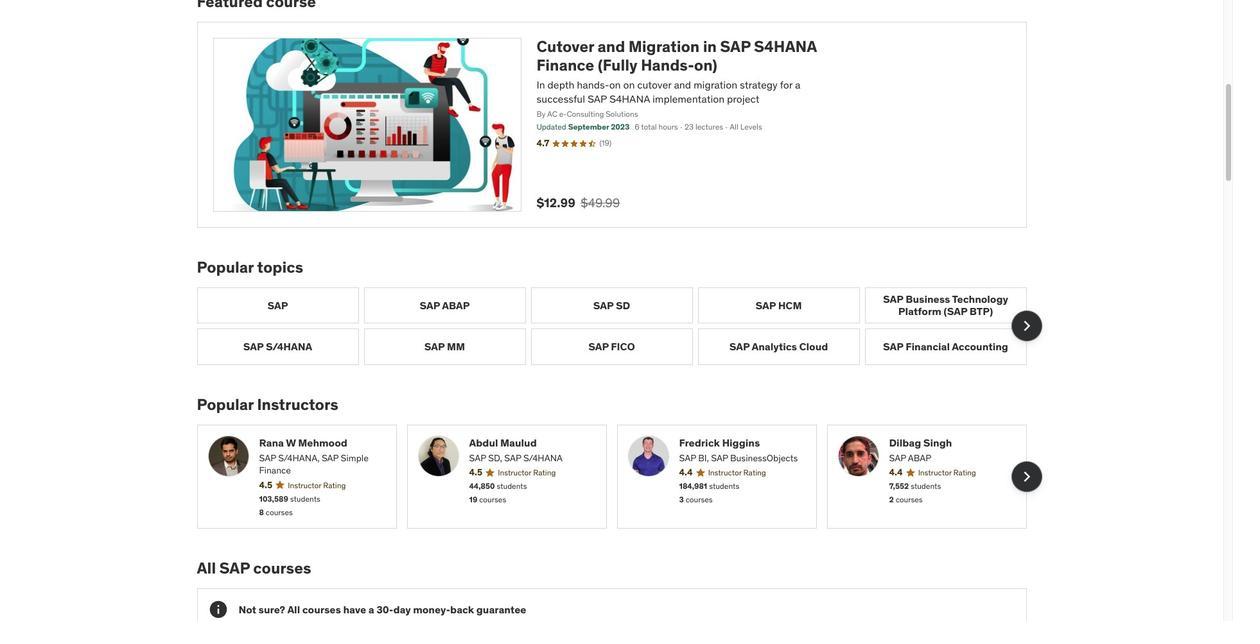 Task type: vqa. For each thing, say whether or not it's contained in the screenshot.
Beginners
no



Task type: locate. For each thing, give the bounding box(es) containing it.
0 vertical spatial carousel element
[[197, 288, 1042, 365]]

s/4hana down abdul maulud link
[[523, 453, 563, 464]]

rating down dilbag singh link
[[954, 469, 976, 478]]

1 vertical spatial s/4hana
[[523, 453, 563, 464]]

instructor up 184,981 students 3 courses at right
[[708, 469, 742, 478]]

abap up 'mm'
[[442, 299, 470, 312]]

instructor
[[498, 469, 531, 478], [708, 469, 742, 478], [918, 469, 952, 478], [288, 481, 321, 491]]

4.4 up 184,981
[[679, 467, 693, 479]]

maulud
[[500, 436, 537, 449]]

students inside 7,552 students 2 courses
[[911, 482, 941, 492]]

sap down mehmood
[[322, 453, 339, 464]]

students inside 184,981 students 3 courses
[[709, 482, 739, 492]]

students right 44,850
[[497, 482, 527, 492]]

184,981 students 3 courses
[[679, 482, 739, 505]]

courses inside 103,589 students 8 courses
[[266, 508, 293, 518]]

sap left business
[[883, 293, 904, 306]]

courses down the 7,552
[[896, 495, 923, 505]]

sap left hcm
[[756, 299, 776, 312]]

finance down 's/4hana,' at the left of the page
[[259, 465, 291, 477]]

not sure? all courses have a 30-day money-back guarantee
[[239, 604, 526, 616]]

abap down the dilbag
[[908, 453, 932, 464]]

finance inside rana w mehmood sap s/4hana, sap simple finance
[[259, 465, 291, 477]]

sap s/4hana
[[243, 340, 312, 353]]

instructor rating down rana w mehmood sap s/4hana, sap simple finance
[[288, 481, 346, 491]]

mm
[[447, 340, 465, 353]]

2 vertical spatial all
[[287, 604, 300, 616]]

0 horizontal spatial a
[[369, 604, 374, 616]]

0 horizontal spatial s4hana
[[609, 93, 650, 106]]

0 vertical spatial abap
[[442, 299, 470, 312]]

cutover
[[537, 37, 594, 57]]

sap left financial
[[883, 340, 904, 353]]

sap inside sap hcm link
[[756, 299, 776, 312]]

courses up sure?
[[253, 559, 311, 579]]

1 horizontal spatial 4.4
[[889, 467, 903, 479]]

a right for
[[795, 78, 801, 91]]

rating down simple in the bottom left of the page
[[323, 481, 346, 491]]

0 vertical spatial popular
[[197, 258, 254, 278]]

businessobjects
[[730, 453, 798, 464]]

$49.99
[[581, 195, 620, 211]]

courses inside 184,981 students 3 courses
[[686, 495, 713, 505]]

a left 30-
[[369, 604, 374, 616]]

1 horizontal spatial on
[[623, 78, 635, 91]]

sap inside sap sd link
[[593, 299, 614, 312]]

1 vertical spatial and
[[674, 78, 691, 91]]

dilbag singh sap abap
[[889, 436, 952, 464]]

0 vertical spatial a
[[795, 78, 801, 91]]

sap down maulud at the bottom left of the page
[[504, 453, 521, 464]]

courses left have
[[302, 604, 341, 616]]

sap down rana
[[259, 453, 276, 464]]

1 horizontal spatial s4hana
[[754, 37, 817, 57]]

3
[[679, 495, 684, 505]]

instructor up 103,589 students 8 courses
[[288, 481, 321, 491]]

0 horizontal spatial 4.4
[[679, 467, 693, 479]]

sap down the dilbag
[[889, 453, 906, 464]]

1 vertical spatial 4.5
[[259, 480, 273, 491]]

s/4hana down sap link
[[266, 340, 312, 353]]

instructor rating
[[498, 469, 556, 478], [708, 469, 766, 478], [918, 469, 976, 478], [288, 481, 346, 491]]

1 horizontal spatial abap
[[908, 453, 932, 464]]

next image
[[1017, 316, 1037, 337]]

instructor for w
[[288, 481, 321, 491]]

instructor rating for singh
[[918, 469, 976, 478]]

courses for all
[[302, 604, 341, 616]]

carousel element
[[197, 288, 1042, 365], [197, 425, 1042, 530]]

sap left the fico
[[588, 340, 609, 353]]

s4hana up for
[[754, 37, 817, 57]]

sap inside sap fico link
[[588, 340, 609, 353]]

4.5 for rana w mehmood
[[259, 480, 273, 491]]

4.4 for dilbag singh
[[889, 467, 903, 479]]

students for singh
[[911, 482, 941, 492]]

students inside 44,850 students 19 courses
[[497, 482, 527, 492]]

8
[[259, 508, 264, 518]]

0 horizontal spatial 4.5
[[259, 480, 273, 491]]

sap abap link
[[364, 288, 526, 324]]

courses
[[479, 495, 506, 505], [686, 495, 713, 505], [896, 495, 923, 505], [266, 508, 293, 518], [253, 559, 311, 579], [302, 604, 341, 616]]

sap analytics cloud link
[[698, 329, 860, 365]]

19
[[469, 495, 477, 505]]

sap right bi,
[[711, 453, 728, 464]]

abdul maulud link
[[469, 436, 596, 450]]

s/4hana
[[266, 340, 312, 353], [523, 453, 563, 464]]

s/4hana,
[[278, 453, 320, 464]]

students
[[497, 482, 527, 492], [709, 482, 739, 492], [911, 482, 941, 492], [290, 495, 320, 504]]

1 horizontal spatial 4.5
[[469, 467, 483, 479]]

and up implementation
[[674, 78, 691, 91]]

4.5 for abdul maulud
[[469, 467, 483, 479]]

s/4hana inside abdul maulud sap sd, sap s/4hana
[[523, 453, 563, 464]]

business
[[906, 293, 950, 306]]

instructor rating down abdul maulud sap sd, sap s/4hana
[[498, 469, 556, 478]]

rating down abdul maulud link
[[533, 469, 556, 478]]

1 on from the left
[[609, 78, 621, 91]]

abap
[[442, 299, 470, 312], [908, 453, 932, 464]]

$12.99
[[537, 195, 576, 211]]

sap right in
[[720, 37, 751, 57]]

a
[[795, 78, 801, 91], [369, 604, 374, 616]]

1 horizontal spatial finance
[[537, 55, 594, 75]]

1 vertical spatial carousel element
[[197, 425, 1042, 530]]

1 vertical spatial all
[[197, 559, 216, 579]]

guarantee
[[476, 604, 526, 616]]

abdul maulud sap sd, sap s/4hana
[[469, 436, 563, 464]]

2 horizontal spatial all
[[730, 122, 739, 132]]

sap up sap mm
[[420, 299, 440, 312]]

0 vertical spatial s4hana
[[754, 37, 817, 57]]

0 horizontal spatial on
[[609, 78, 621, 91]]

sap down 'abdul'
[[469, 453, 486, 464]]

hours
[[659, 122, 678, 132]]

184,981
[[679, 482, 707, 492]]

instructor rating down dilbag singh link
[[918, 469, 976, 478]]

0 vertical spatial finance
[[537, 55, 594, 75]]

sap fico
[[588, 340, 635, 353]]

technology
[[952, 293, 1008, 306]]

not
[[239, 604, 256, 616]]

sap down topics
[[268, 299, 288, 312]]

and
[[598, 37, 625, 57], [674, 78, 691, 91]]

students right the 7,552
[[911, 482, 941, 492]]

popular for popular topics
[[197, 258, 254, 278]]

sap inside sap business technology platform (sap btp)
[[883, 293, 904, 306]]

0 horizontal spatial all
[[197, 559, 216, 579]]

project
[[727, 93, 760, 106]]

sap down sap link
[[243, 340, 264, 353]]

2 popular from the top
[[197, 395, 254, 415]]

1 horizontal spatial all
[[287, 604, 300, 616]]

financial
[[906, 340, 950, 353]]

1 vertical spatial abap
[[908, 453, 932, 464]]

0 vertical spatial all
[[730, 122, 739, 132]]

1 horizontal spatial a
[[795, 78, 801, 91]]

all for all sap courses
[[197, 559, 216, 579]]

sap left 'mm'
[[424, 340, 445, 353]]

1 popular from the top
[[197, 258, 254, 278]]

instructor down abdul maulud sap sd, sap s/4hana
[[498, 469, 531, 478]]

sap financial accounting
[[883, 340, 1008, 353]]

finance up depth
[[537, 55, 594, 75]]

instructor down dilbag singh sap abap
[[918, 469, 952, 478]]

sap business technology platform (sap btp)
[[883, 293, 1008, 318]]

0 horizontal spatial and
[[598, 37, 625, 57]]

instructor for singh
[[918, 469, 952, 478]]

courses inside 44,850 students 19 courses
[[479, 495, 506, 505]]

4.5
[[469, 467, 483, 479], [259, 480, 273, 491]]

0 horizontal spatial finance
[[259, 465, 291, 477]]

sap inside sap mm 'link'
[[424, 340, 445, 353]]

abdul
[[469, 436, 498, 449]]

2 4.4 from the left
[[889, 467, 903, 479]]

carousel element containing rana w mehmood
[[197, 425, 1042, 530]]

sap left sd
[[593, 299, 614, 312]]

bi,
[[698, 453, 709, 464]]

students right 184,981
[[709, 482, 739, 492]]

0 vertical spatial s/4hana
[[266, 340, 312, 353]]

instructor rating for w
[[288, 481, 346, 491]]

$12.99 $49.99
[[537, 195, 620, 211]]

s4hana up solutions
[[609, 93, 650, 106]]

2 carousel element from the top
[[197, 425, 1042, 530]]

1 carousel element from the top
[[197, 288, 1042, 365]]

2 on from the left
[[623, 78, 635, 91]]

sap inside sap link
[[268, 299, 288, 312]]

day
[[393, 604, 411, 616]]

s4hana
[[754, 37, 817, 57], [609, 93, 650, 106]]

abap inside dilbag singh sap abap
[[908, 453, 932, 464]]

1 horizontal spatial s/4hana
[[523, 453, 563, 464]]

sap fico link
[[531, 329, 693, 365]]

sap left the analytics
[[729, 340, 750, 353]]

carousel element containing sap business technology platform (sap btp)
[[197, 288, 1042, 365]]

students inside 103,589 students 8 courses
[[290, 495, 320, 504]]

singh
[[924, 436, 952, 449]]

30-
[[377, 604, 393, 616]]

23 lectures
[[685, 122, 723, 132]]

4.4 up the 7,552
[[889, 467, 903, 479]]

4.7
[[537, 138, 550, 149]]

cloud
[[799, 340, 828, 353]]

1 vertical spatial popular
[[197, 395, 254, 415]]

dilbag
[[889, 436, 921, 449]]

courses down 44,850
[[479, 495, 506, 505]]

simple
[[341, 453, 369, 464]]

0 vertical spatial 4.5
[[469, 467, 483, 479]]

courses inside 7,552 students 2 courses
[[896, 495, 923, 505]]

rating down businessobjects
[[744, 469, 766, 478]]

1 4.4 from the left
[[679, 467, 693, 479]]

rana w mehmood sap s/4hana, sap simple finance
[[259, 436, 369, 477]]

courses down 184,981
[[686, 495, 713, 505]]

4.5 up 44,850
[[469, 467, 483, 479]]

1 vertical spatial finance
[[259, 465, 291, 477]]

students for w
[[290, 495, 320, 504]]

rana
[[259, 436, 284, 449]]

sap abap
[[420, 299, 470, 312]]

1 vertical spatial a
[[369, 604, 374, 616]]

and up hands-
[[598, 37, 625, 57]]

rating
[[533, 469, 556, 478], [744, 469, 766, 478], [954, 469, 976, 478], [323, 481, 346, 491]]

implementation
[[653, 93, 725, 106]]

2023
[[611, 122, 630, 132]]

sap inside sap financial accounting link
[[883, 340, 904, 353]]

all
[[730, 122, 739, 132], [197, 559, 216, 579], [287, 604, 300, 616]]

44,850 students 19 courses
[[469, 482, 527, 505]]

sap inside sap abap link
[[420, 299, 440, 312]]

sap sd link
[[531, 288, 693, 324]]

w
[[286, 436, 296, 449]]

all for all levels
[[730, 122, 739, 132]]

students right 103,589
[[290, 495, 320, 504]]

sap inside sap s/4hana link
[[243, 340, 264, 353]]

popular instructors element
[[197, 395, 1042, 530]]

sd,
[[488, 453, 502, 464]]

instructor rating down fredrick higgins sap bi, sap businessobjects
[[708, 469, 766, 478]]

courses down 103,589
[[266, 508, 293, 518]]

rating for dilbag singh
[[954, 469, 976, 478]]

4.5 up 103,589
[[259, 480, 273, 491]]



Task type: describe. For each thing, give the bounding box(es) containing it.
popular for popular instructors
[[197, 395, 254, 415]]

platform
[[898, 305, 942, 318]]

103,589
[[259, 495, 288, 504]]

sap left bi,
[[679, 453, 696, 464]]

instructor for maulud
[[498, 469, 531, 478]]

popular topics
[[197, 258, 303, 278]]

in
[[537, 78, 545, 91]]

sure?
[[259, 604, 285, 616]]

sd
[[616, 299, 630, 312]]

sap mm
[[424, 340, 465, 353]]

6 total hours
[[635, 122, 678, 132]]

sap hcm
[[756, 299, 802, 312]]

courses for 3
[[686, 495, 713, 505]]

103,589 students 8 courses
[[259, 495, 320, 518]]

in
[[703, 37, 717, 57]]

by
[[537, 109, 546, 119]]

on)
[[694, 55, 718, 75]]

44,850
[[469, 482, 495, 492]]

consulting
[[567, 109, 604, 119]]

rating for fredrick higgins
[[744, 469, 766, 478]]

topics
[[257, 258, 303, 278]]

sap link
[[197, 288, 359, 324]]

sap business technology platform (sap btp) link
[[865, 288, 1027, 324]]

for
[[780, 78, 793, 91]]

money-
[[413, 604, 450, 616]]

total
[[641, 122, 657, 132]]

cutover
[[637, 78, 672, 91]]

0 vertical spatial and
[[598, 37, 625, 57]]

7,552
[[889, 482, 909, 492]]

instructor for higgins
[[708, 469, 742, 478]]

back
[[450, 604, 474, 616]]

fico
[[611, 340, 635, 353]]

dilbag singh link
[[889, 436, 1016, 450]]

fredrick higgins link
[[679, 436, 806, 450]]

successful
[[537, 93, 585, 106]]

1 vertical spatial s4hana
[[609, 93, 650, 106]]

1 horizontal spatial and
[[674, 78, 691, 91]]

6
[[635, 122, 640, 132]]

all levels
[[730, 122, 762, 132]]

have
[[343, 604, 366, 616]]

finance inside the 'cutover and migration in sap s4hana finance (fully hands-on) in depth hands-on on cutover and migration strategy for a successful sap s4hana implementation project by ac e-consulting solutions'
[[537, 55, 594, 75]]

september
[[568, 122, 609, 132]]

fredrick higgins sap bi, sap businessobjects
[[679, 436, 798, 464]]

higgins
[[722, 436, 760, 449]]

migration
[[629, 37, 700, 57]]

instructors
[[257, 395, 338, 415]]

0 horizontal spatial s/4hana
[[266, 340, 312, 353]]

carousel element for popular topics
[[197, 288, 1042, 365]]

courses for 19
[[479, 495, 506, 505]]

hands-
[[641, 55, 694, 75]]

carousel element for popular instructors
[[197, 425, 1042, 530]]

updated september 2023
[[537, 122, 630, 132]]

e-
[[559, 109, 567, 119]]

migration
[[694, 78, 738, 91]]

sap up not at bottom left
[[219, 559, 250, 579]]

depth
[[548, 78, 575, 91]]

btp)
[[970, 305, 993, 318]]

courses for 8
[[266, 508, 293, 518]]

sap sd
[[593, 299, 630, 312]]

(19)
[[600, 138, 612, 148]]

7,552 students 2 courses
[[889, 482, 941, 505]]

rating for abdul maulud
[[533, 469, 556, 478]]

a inside the 'cutover and migration in sap s4hana finance (fully hands-on) in depth hands-on on cutover and migration strategy for a successful sap s4hana implementation project by ac e-consulting solutions'
[[795, 78, 801, 91]]

all sap courses
[[197, 559, 311, 579]]

4.4 for fredrick higgins
[[679, 467, 693, 479]]

courses for 2
[[896, 495, 923, 505]]

analytics
[[752, 340, 797, 353]]

strategy
[[740, 78, 778, 91]]

updated
[[537, 122, 566, 132]]

instructor rating for maulud
[[498, 469, 556, 478]]

students for higgins
[[709, 482, 739, 492]]

sap inside sap analytics cloud link
[[729, 340, 750, 353]]

0 horizontal spatial abap
[[442, 299, 470, 312]]

cutover and migration in sap s4hana finance (fully hands-on) in depth hands-on on cutover and migration strategy for a successful sap s4hana implementation project by ac e-consulting solutions
[[537, 37, 817, 119]]

rana w mehmood link
[[259, 436, 386, 450]]

hcm
[[778, 299, 802, 312]]

levels
[[740, 122, 762, 132]]

(sap
[[944, 305, 968, 318]]

sap down hands-
[[588, 93, 607, 106]]

sap analytics cloud
[[729, 340, 828, 353]]

sap s/4hana link
[[197, 329, 359, 365]]

instructor rating for higgins
[[708, 469, 766, 478]]

lectures
[[696, 122, 723, 132]]

fredrick
[[679, 436, 720, 449]]

students for maulud
[[497, 482, 527, 492]]

sap mm link
[[364, 329, 526, 365]]

sap inside dilbag singh sap abap
[[889, 453, 906, 464]]

next image
[[1017, 467, 1037, 488]]

rating for rana w mehmood
[[323, 481, 346, 491]]

(fully
[[598, 55, 638, 75]]

mehmood
[[298, 436, 347, 449]]



